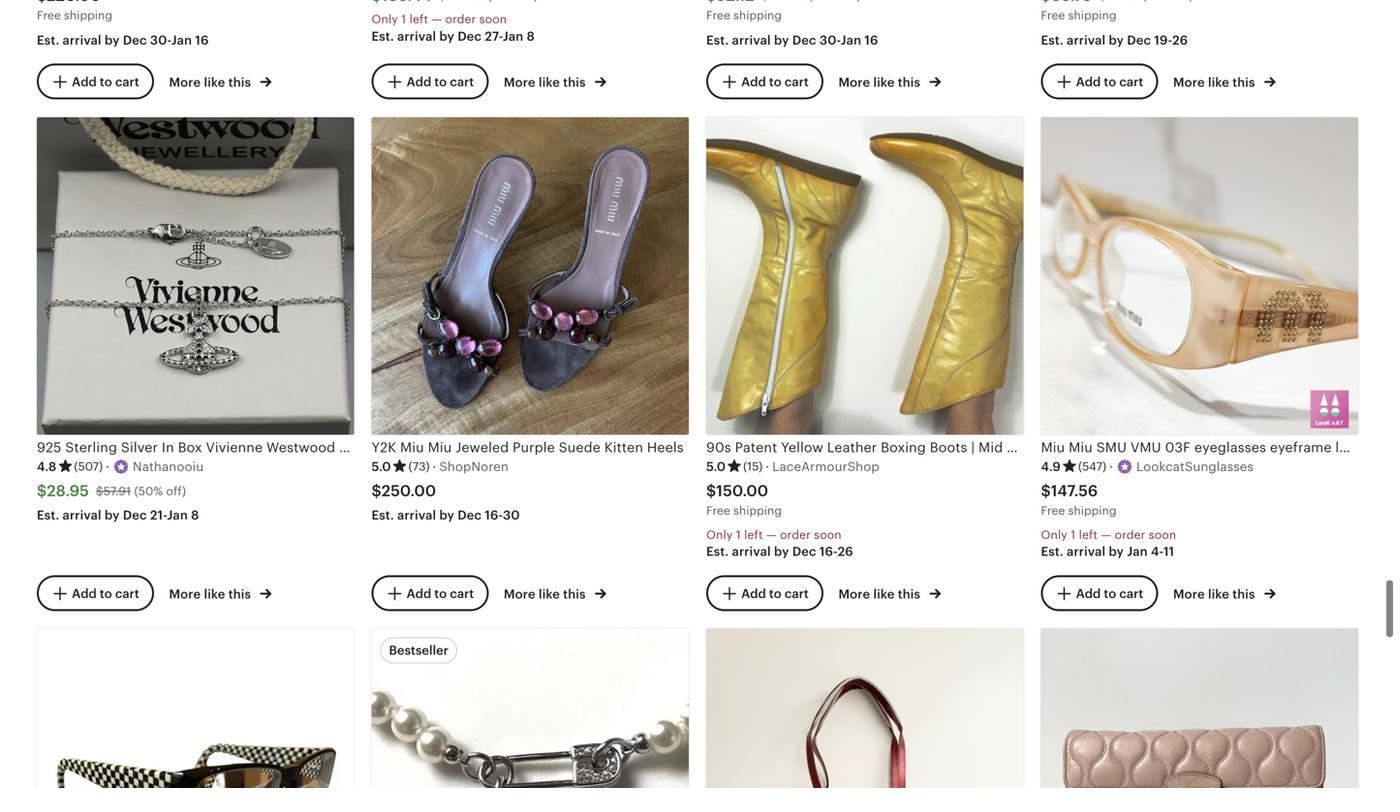 Task type: locate. For each thing, give the bounding box(es) containing it.
1 vertical spatial 8
[[191, 508, 199, 522]]

2 · from the left
[[433, 460, 437, 474]]

est. arrival by dec 19-26
[[1042, 33, 1189, 47]]

1 horizontal spatial miu
[[428, 439, 452, 455]]

cart
[[115, 75, 139, 89], [450, 75, 474, 89], [785, 75, 809, 89], [1120, 75, 1144, 89], [115, 586, 139, 601], [450, 586, 474, 601], [785, 586, 809, 601], [1120, 586, 1144, 601]]

by
[[440, 29, 455, 43], [105, 33, 120, 47], [775, 33, 790, 47], [1109, 33, 1125, 47], [105, 508, 120, 522], [440, 508, 455, 522], [775, 544, 790, 559], [1109, 544, 1125, 559]]

soon up 4-
[[1149, 528, 1177, 541]]

0 vertical spatial 16-
[[485, 508, 503, 522]]

$ inside $ 250.00 est. arrival by dec 16-30
[[372, 482, 382, 500]]

1 horizontal spatial 5.0
[[707, 460, 726, 474]]

add
[[72, 75, 97, 89], [407, 75, 432, 89], [742, 75, 767, 89], [1077, 75, 1101, 89], [72, 586, 97, 601], [407, 586, 432, 601], [742, 586, 767, 601], [1077, 586, 1101, 601]]

bestseller link
[[372, 629, 689, 788]]

0 horizontal spatial free shipping
[[37, 9, 112, 22]]

arrival inside $ 250.00 est. arrival by dec 16-30
[[397, 508, 436, 522]]

to
[[100, 75, 112, 89], [435, 75, 447, 89], [770, 75, 782, 89], [1105, 75, 1117, 89], [100, 586, 112, 601], [435, 586, 447, 601], [770, 586, 782, 601], [1105, 586, 1117, 601]]

pendant,gifts
[[577, 439, 666, 455]]

left
[[410, 13, 429, 26], [745, 528, 763, 541], [1080, 528, 1098, 541]]

· right the "(507)"
[[106, 460, 110, 474]]

arrival inside only 1 left — order soon est. arrival by dec 27-jan 8
[[397, 29, 436, 43]]

add to cart
[[72, 75, 139, 89], [407, 75, 474, 89], [742, 75, 809, 89], [1077, 75, 1144, 89], [72, 586, 139, 601], [407, 586, 474, 601], [742, 586, 809, 601], [1077, 586, 1144, 601]]

2 horizontal spatial only
[[1042, 528, 1068, 541]]

by inside the only 1 left — order soon est. arrival by jan 4-11
[[1109, 544, 1125, 559]]

—
[[432, 13, 442, 26], [767, 528, 777, 541], [1102, 528, 1112, 541]]

19-
[[1155, 33, 1173, 47]]

$ inside the $ 150.00 free shipping
[[707, 482, 717, 500]]

4.9
[[1042, 460, 1061, 474]]

0 horizontal spatial left
[[410, 13, 429, 26]]

38
[[1098, 439, 1115, 455]]

26
[[1173, 33, 1189, 47], [838, 544, 854, 559]]

1 miu from the left
[[400, 439, 424, 455]]

· right (547)
[[1110, 460, 1114, 474]]

$ for 28.95
[[37, 482, 47, 500]]

est.
[[372, 29, 394, 43], [37, 33, 59, 47], [707, 33, 729, 47], [1042, 33, 1064, 47], [37, 508, 59, 522], [372, 508, 394, 522], [707, 544, 729, 559], [1042, 544, 1064, 559]]

free
[[37, 9, 61, 22], [707, 9, 731, 22], [1042, 9, 1066, 22], [707, 504, 731, 517], [1042, 504, 1066, 517]]

left inside the only 1 left — order soon est. arrival by jan 4-11
[[1080, 528, 1098, 541]]

soon
[[480, 13, 507, 26], [814, 528, 842, 541], [1149, 528, 1177, 541]]

1 horizontal spatial 1
[[736, 528, 741, 541]]

in
[[162, 439, 174, 455]]

8 right 21-
[[191, 508, 199, 522]]

1 horizontal spatial 16-
[[820, 544, 838, 559]]

0 vertical spatial 8
[[527, 29, 535, 43]]

1 horizontal spatial 16
[[865, 33, 879, 47]]

2 horizontal spatial left
[[1080, 528, 1098, 541]]

2 16 from the left
[[865, 33, 879, 47]]

sterling
[[65, 439, 117, 455]]

4 · from the left
[[1110, 460, 1114, 474]]

1 horizontal spatial soon
[[814, 528, 842, 541]]

soon down the leather
[[814, 528, 842, 541]]

jan
[[503, 29, 524, 43], [171, 33, 192, 47], [841, 33, 862, 47], [167, 508, 188, 522], [1128, 544, 1148, 559]]

$ 28.95 $ 57.91 (50% off)
[[37, 482, 186, 500]]

8
[[527, 29, 535, 43], [191, 508, 199, 522]]

patent
[[735, 439, 778, 455]]

0 horizontal spatial 26
[[838, 544, 854, 559]]

$ inside $ 147.56 free shipping
[[1042, 482, 1052, 500]]

$ 147.56 free shipping
[[1042, 482, 1117, 517]]

boxing
[[881, 439, 927, 455]]

0 horizontal spatial 8
[[191, 508, 199, 522]]

2 5.0 from the left
[[707, 460, 726, 474]]

1 horizontal spatial only
[[707, 528, 733, 541]]

shipping inside the $ 150.00 free shipping
[[734, 504, 782, 517]]

— for 147.56
[[1102, 528, 1112, 541]]

yellow
[[781, 439, 824, 455]]

only
[[372, 13, 398, 26], [707, 528, 733, 541], [1042, 528, 1068, 541]]

(547)
[[1079, 460, 1107, 473]]

$ down 4.8
[[37, 482, 47, 500]]

· right (15)
[[766, 460, 770, 474]]

2 horizontal spatial —
[[1102, 528, 1112, 541]]

0 horizontal spatial order
[[446, 13, 476, 26]]

0 horizontal spatial |
[[972, 439, 975, 455]]

$ down 90s at the bottom right of page
[[707, 482, 717, 500]]

1 horizontal spatial est. arrival by dec 30-jan 16
[[707, 33, 879, 47]]

calf
[[1007, 439, 1034, 455]]

925
[[37, 439, 62, 455]]

1 horizontal spatial 8
[[527, 29, 535, 43]]

0 horizontal spatial 30-
[[150, 33, 171, 47]]

2 horizontal spatial 1
[[1071, 528, 1076, 541]]

90s patent yellow leather boxing boots | mid calf | size eu 38 image
[[707, 117, 1024, 435]]

soon inside only 1 left — order soon est. arrival by dec 27-jan 8
[[480, 13, 507, 26]]

this
[[229, 75, 251, 90], [563, 75, 586, 90], [898, 75, 921, 90], [1233, 75, 1256, 90], [229, 587, 251, 601], [563, 587, 586, 601], [898, 587, 921, 601], [1233, 587, 1256, 601]]

1
[[402, 13, 406, 26], [736, 528, 741, 541], [1071, 528, 1076, 541]]

8 right 27-
[[527, 29, 535, 43]]

order
[[446, 13, 476, 26], [780, 528, 811, 541], [1115, 528, 1146, 541]]

| right calf
[[1038, 439, 1041, 455]]

$ 150.00 free shipping
[[707, 482, 782, 517]]

1 horizontal spatial |
[[1038, 439, 1041, 455]]

— inside "only 1 left — order soon est. arrival by dec 16-26"
[[767, 528, 777, 541]]

1 vertical spatial 26
[[838, 544, 854, 559]]

|
[[972, 439, 975, 455], [1038, 439, 1041, 455]]

$
[[37, 482, 47, 500], [372, 482, 382, 500], [707, 482, 717, 500], [1042, 482, 1052, 500], [96, 485, 104, 498]]

5.0 for 150.00
[[707, 460, 726, 474]]

soon up 27-
[[480, 13, 507, 26]]

0 horizontal spatial 16
[[195, 33, 209, 47]]

miu
[[400, 439, 424, 455], [428, 439, 452, 455]]

1 vertical spatial 16-
[[820, 544, 838, 559]]

11
[[1164, 544, 1175, 559]]

·
[[106, 460, 110, 474], [433, 460, 437, 474], [766, 460, 770, 474], [1110, 460, 1114, 474]]

only inside the only 1 left — order soon est. arrival by jan 4-11
[[1042, 528, 1068, 541]]

0 horizontal spatial miu
[[400, 439, 424, 455]]

est. arrival by dec 30-jan 16
[[37, 33, 209, 47], [707, 33, 879, 47]]

est. inside the only 1 left — order soon est. arrival by jan 4-11
[[1042, 544, 1064, 559]]

2 horizontal spatial free shipping
[[1042, 9, 1117, 22]]

26 inside "only 1 left — order soon est. arrival by dec 16-26"
[[838, 544, 854, 559]]

5.0 down 90s at the bottom right of page
[[707, 460, 726, 474]]

1 horizontal spatial left
[[745, 528, 763, 541]]

2 est. arrival by dec 30-jan 16 from the left
[[707, 33, 879, 47]]

arrival inside "only 1 left — order soon est. arrival by dec 16-26"
[[732, 544, 771, 559]]

1 inside the only 1 left — order soon est. arrival by jan 4-11
[[1071, 528, 1076, 541]]

$ down 4.9
[[1042, 482, 1052, 500]]

add to cart button
[[37, 64, 154, 100], [372, 64, 489, 100], [707, 64, 824, 100], [1042, 64, 1159, 100], [37, 575, 154, 611], [372, 575, 489, 611], [707, 575, 824, 611], [1042, 575, 1159, 611]]

2 horizontal spatial order
[[1115, 528, 1146, 541]]

1 for 150.00
[[736, 528, 741, 541]]

order inside only 1 left — order soon est. arrival by dec 27-jan 8
[[446, 13, 476, 26]]

1 horizontal spatial free shipping
[[707, 9, 782, 22]]

vivienne
[[206, 439, 263, 455]]

soon inside the only 1 left — order soon est. arrival by jan 4-11
[[1149, 528, 1177, 541]]

soon inside "only 1 left — order soon est. arrival by dec 16-26"
[[814, 528, 842, 541]]

dec
[[458, 29, 482, 43], [123, 33, 147, 47], [793, 33, 817, 47], [1128, 33, 1152, 47], [123, 508, 147, 522], [458, 508, 482, 522], [793, 544, 817, 559]]

dec inside $ 250.00 est. arrival by dec 16-30
[[458, 508, 482, 522]]

more like this link
[[169, 71, 272, 91], [504, 71, 607, 91], [839, 71, 942, 91], [1174, 71, 1277, 91], [169, 583, 272, 603], [504, 583, 607, 603], [839, 583, 942, 603], [1174, 583, 1277, 603]]

1 horizontal spatial 30-
[[820, 33, 841, 47]]

16-
[[485, 508, 503, 522], [820, 544, 838, 559]]

more
[[169, 75, 201, 90], [504, 75, 536, 90], [839, 75, 871, 90], [1174, 75, 1206, 90], [169, 587, 201, 601], [504, 587, 536, 601], [839, 587, 871, 601], [1174, 587, 1206, 601]]

$ for 147.56
[[1042, 482, 1052, 500]]

0 horizontal spatial —
[[432, 13, 442, 26]]

left inside "only 1 left — order soon est. arrival by dec 16-26"
[[745, 528, 763, 541]]

1 inside "only 1 left — order soon est. arrival by dec 16-26"
[[736, 528, 741, 541]]

left for 147.56
[[1080, 528, 1098, 541]]

· for miu
[[433, 460, 437, 474]]

30-
[[150, 33, 171, 47], [820, 33, 841, 47]]

shipping inside $ 147.56 free shipping
[[1069, 504, 1117, 517]]

0 horizontal spatial 16-
[[485, 508, 503, 522]]

2 horizontal spatial soon
[[1149, 528, 1177, 541]]

1 · from the left
[[106, 460, 110, 474]]

150.00
[[717, 482, 769, 500]]

like
[[204, 75, 225, 90], [539, 75, 560, 90], [874, 75, 895, 90], [1209, 75, 1230, 90], [204, 587, 225, 601], [539, 587, 560, 601], [874, 587, 895, 601], [1209, 587, 1230, 601]]

order inside "only 1 left — order soon est. arrival by dec 16-26"
[[780, 528, 811, 541]]

— inside the only 1 left — order soon est. arrival by jan 4-11
[[1102, 528, 1112, 541]]

1 free shipping from the left
[[37, 9, 112, 22]]

| left mid
[[972, 439, 975, 455]]

$ down the "(507)"
[[96, 485, 104, 498]]

(15)
[[744, 460, 763, 473]]

(73)
[[409, 460, 430, 473]]

· right (73)
[[433, 460, 437, 474]]

1 horizontal spatial 26
[[1173, 33, 1189, 47]]

5.0 down y2k
[[372, 460, 391, 474]]

y2k miu miu jeweled purple suede kitten heels
[[372, 439, 684, 455]]

3 · from the left
[[766, 460, 770, 474]]

necklace,silver
[[339, 439, 441, 455]]

saturn
[[530, 439, 574, 455]]

kitten
[[605, 439, 644, 455]]

free inside $ 147.56 free shipping
[[1042, 504, 1066, 517]]

0 horizontal spatial only
[[372, 13, 398, 26]]

y2k
[[372, 439, 397, 455]]

order inside the only 1 left — order soon est. arrival by jan 4-11
[[1115, 528, 1146, 541]]

$ 250.00 est. arrival by dec 16-30
[[372, 482, 520, 522]]

arrival
[[397, 29, 436, 43], [63, 33, 102, 47], [732, 33, 771, 47], [1067, 33, 1106, 47], [63, 508, 102, 522], [397, 508, 436, 522], [732, 544, 771, 559], [1067, 544, 1106, 559]]

order for 147.56
[[1115, 528, 1146, 541]]

shipping
[[64, 9, 112, 22], [734, 9, 782, 22], [1069, 9, 1117, 22], [734, 504, 782, 517], [1069, 504, 1117, 517]]

1 horizontal spatial —
[[767, 528, 777, 541]]

by inside only 1 left — order soon est. arrival by dec 27-jan 8
[[440, 29, 455, 43]]

soon for 147.56
[[1149, 528, 1177, 541]]

— inside only 1 left — order soon est. arrival by dec 27-jan 8
[[432, 13, 442, 26]]

diamond
[[467, 439, 526, 455]]

90s patent yellow leather boxing boots | mid calf | size eu 38
[[707, 439, 1115, 455]]

0 horizontal spatial 1
[[402, 13, 406, 26]]

0 horizontal spatial est. arrival by dec 30-jan 16
[[37, 33, 209, 47]]

0 horizontal spatial soon
[[480, 13, 507, 26]]

only inside "only 1 left — order soon est. arrival by dec 16-26"
[[707, 528, 733, 541]]

leather
[[828, 439, 878, 455]]

the miu miu bayonetta glasses image
[[37, 629, 354, 788]]

more like this
[[169, 75, 254, 90], [504, 75, 589, 90], [839, 75, 924, 90], [1174, 75, 1259, 90], [169, 587, 254, 601], [504, 587, 589, 601], [839, 587, 924, 601], [1174, 587, 1259, 601]]

— for 150.00
[[767, 528, 777, 541]]

1 horizontal spatial order
[[780, 528, 811, 541]]

1 5.0 from the left
[[372, 460, 391, 474]]

free shipping
[[37, 9, 112, 22], [707, 9, 782, 22], [1042, 9, 1117, 22]]

90s
[[707, 439, 732, 455]]

16
[[195, 33, 209, 47], [865, 33, 879, 47]]

$ for 150.00
[[707, 482, 717, 500]]

0 horizontal spatial 5.0
[[372, 460, 391, 474]]

$ down y2k
[[372, 482, 382, 500]]

heels
[[647, 439, 684, 455]]

5.0
[[372, 460, 391, 474], [707, 460, 726, 474]]



Task type: describe. For each thing, give the bounding box(es) containing it.
jeweled
[[456, 439, 509, 455]]

only 1 left — order soon est. arrival by jan 4-11
[[1042, 528, 1177, 559]]

2 free shipping from the left
[[707, 9, 782, 22]]

boots
[[930, 439, 968, 455]]

est. arrival by dec 21-jan 8
[[37, 508, 199, 522]]

only for 150.00
[[707, 528, 733, 541]]

by inside "only 1 left — order soon est. arrival by dec 16-26"
[[775, 544, 790, 559]]

mid
[[979, 439, 1004, 455]]

5.0 for 250.00
[[372, 460, 391, 474]]

dec inside only 1 left — order soon est. arrival by dec 27-jan 8
[[458, 29, 482, 43]]

order for 150.00
[[780, 528, 811, 541]]

1 16 from the left
[[195, 33, 209, 47]]

miu miu archive 2000 ss vintage metallic leather handbag image
[[707, 629, 1024, 788]]

925 sterling silver in box vivienne westwood necklace,silver cz diamond saturn pendant,gifts
[[37, 439, 666, 455]]

silver
[[121, 439, 158, 455]]

1 30- from the left
[[150, 33, 171, 47]]

left inside only 1 left — order soon est. arrival by dec 27-jan 8
[[410, 13, 429, 26]]

$ inside $ 28.95 $ 57.91 (50% off)
[[96, 485, 104, 498]]

only 1 left — order soon est. arrival by dec 27-jan 8
[[372, 13, 535, 43]]

250.00
[[382, 482, 436, 500]]

(50%
[[134, 485, 163, 498]]

est. inside $ 250.00 est. arrival by dec 16-30
[[372, 508, 394, 522]]

arrival inside the only 1 left — order soon est. arrival by jan 4-11
[[1067, 544, 1106, 559]]

dec inside "only 1 left — order soon est. arrival by dec 16-26"
[[793, 544, 817, 559]]

suede
[[559, 439, 601, 455]]

147.56
[[1052, 482, 1099, 500]]

y2k miu miu jeweled purple suede kitten heels image
[[372, 117, 689, 435]]

16- inside "only 1 left — order soon est. arrival by dec 16-26"
[[820, 544, 838, 559]]

eu
[[1076, 439, 1094, 455]]

· for sterling
[[106, 460, 110, 474]]

miu miu long wallet women genuine leather vintage image
[[1042, 629, 1359, 788]]

vivienne westwood pearl necklace,silver saturn pearl necklace,silver pin necklace image
[[372, 629, 689, 788]]

4-
[[1152, 544, 1164, 559]]

4.8
[[37, 460, 57, 474]]

$ for 250.00
[[372, 482, 382, 500]]

box
[[178, 439, 202, 455]]

bestseller
[[389, 643, 449, 658]]

by inside $ 250.00 est. arrival by dec 16-30
[[440, 508, 455, 522]]

2 miu from the left
[[428, 439, 452, 455]]

off)
[[166, 485, 186, 498]]

16- inside $ 250.00 est. arrival by dec 16-30
[[485, 508, 503, 522]]

3 free shipping from the left
[[1042, 9, 1117, 22]]

0 vertical spatial 26
[[1173, 33, 1189, 47]]

jan inside the only 1 left — order soon est. arrival by jan 4-11
[[1128, 544, 1148, 559]]

free inside the $ 150.00 free shipping
[[707, 504, 731, 517]]

size
[[1045, 439, 1072, 455]]

1 | from the left
[[972, 439, 975, 455]]

8 inside only 1 left — order soon est. arrival by dec 27-jan 8
[[527, 29, 535, 43]]

westwood
[[267, 439, 336, 455]]

· for patent
[[766, 460, 770, 474]]

1 est. arrival by dec 30-jan 16 from the left
[[37, 33, 209, 47]]

only for 147.56
[[1042, 528, 1068, 541]]

30
[[503, 508, 520, 522]]

miu miu smu vmu 03f eyeglasses eyeframe lunette brille y2k 90s shades monogram genuine designer image
[[1042, 117, 1359, 435]]

28.95
[[47, 482, 89, 500]]

21-
[[150, 508, 167, 522]]

left for 150.00
[[745, 528, 763, 541]]

2 30- from the left
[[820, 33, 841, 47]]

cz
[[445, 439, 463, 455]]

est. inside "only 1 left — order soon est. arrival by dec 16-26"
[[707, 544, 729, 559]]

jan inside only 1 left — order soon est. arrival by dec 27-jan 8
[[503, 29, 524, 43]]

2 | from the left
[[1038, 439, 1041, 455]]

purple
[[513, 439, 555, 455]]

1 for 147.56
[[1071, 528, 1076, 541]]

only 1 left — order soon est. arrival by dec 16-26
[[707, 528, 854, 559]]

est. inside only 1 left — order soon est. arrival by dec 27-jan 8
[[372, 29, 394, 43]]

soon for 150.00
[[814, 528, 842, 541]]

925 sterling silver in box vivienne westwood necklace,silver cz diamond saturn pendant,gifts image
[[37, 117, 354, 435]]

1 inside only 1 left — order soon est. arrival by dec 27-jan 8
[[402, 13, 406, 26]]

(507)
[[74, 460, 103, 473]]

only inside only 1 left — order soon est. arrival by dec 27-jan 8
[[372, 13, 398, 26]]

27-
[[485, 29, 503, 43]]

57.91
[[104, 485, 131, 498]]



Task type: vqa. For each thing, say whether or not it's contained in the screenshot.


